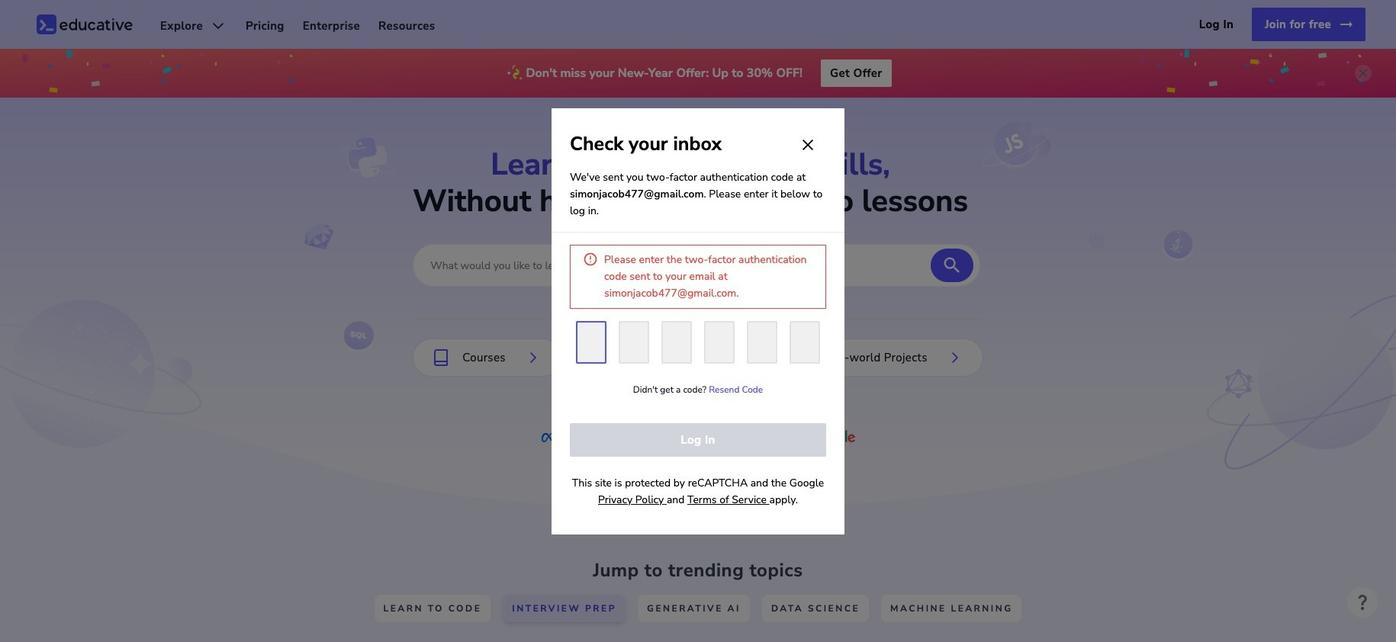 Task type: locate. For each thing, give the bounding box(es) containing it.
Please enter OTP character number 5 text field
[[747, 321, 778, 364]]

Please enter OTP character number 4 text field
[[704, 321, 735, 364]]



Task type: vqa. For each thing, say whether or not it's contained in the screenshot.
the Please enter OTP character number 5 TEXT BOX
yes



Task type: describe. For each thing, give the bounding box(es) containing it.
Please enter OTP character number 3 text field
[[662, 321, 692, 364]]

Please enter OTP character number 1 text field
[[576, 321, 607, 364]]

What would you like to learn? e.g. Python, React, System Design, Kubernetes search field
[[420, 245, 920, 286]]

Please enter OTP character number 6 text field
[[790, 321, 821, 364]]

right image
[[1338, 15, 1356, 34]]

Please enter OTP character number 2 text field
[[619, 321, 650, 364]]



